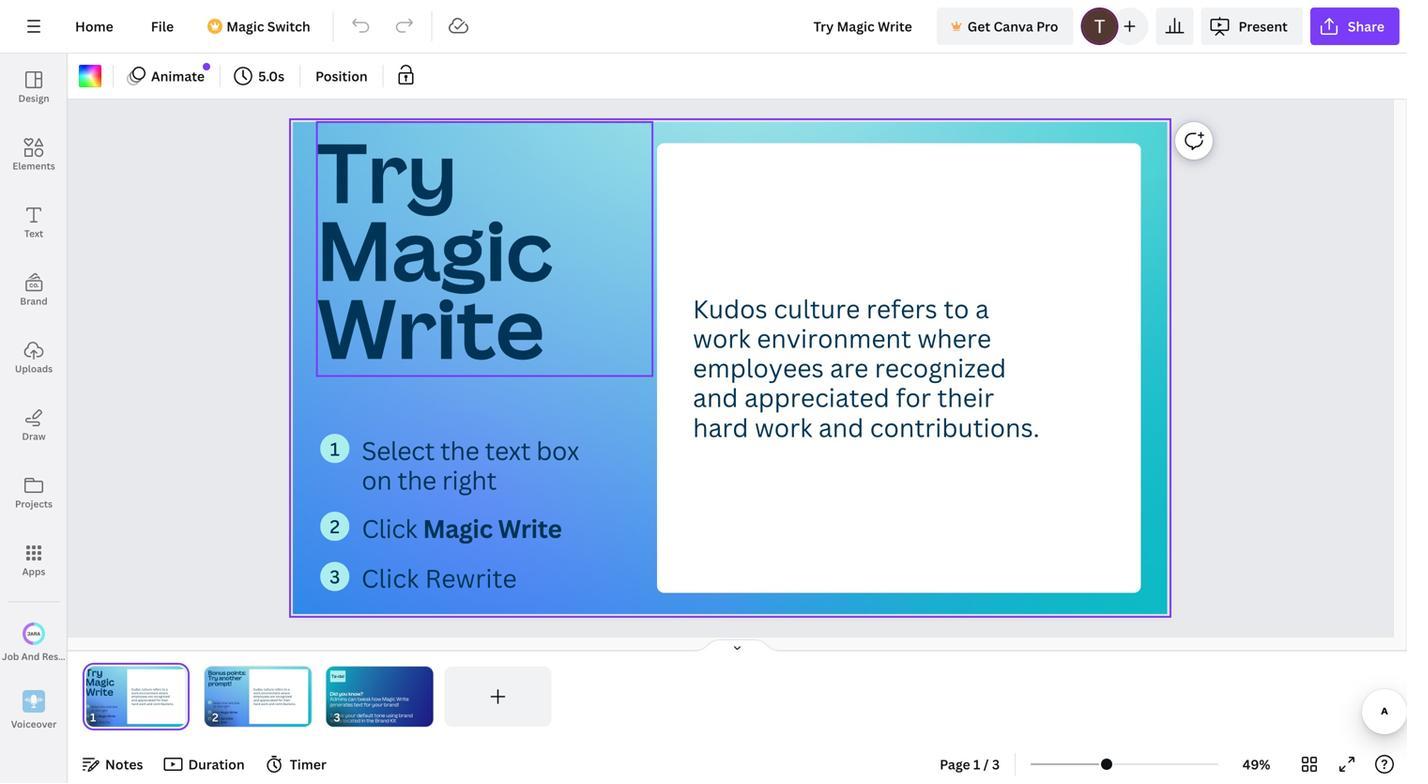 Task type: vqa. For each thing, say whether or not it's contained in the screenshot.
Did you know? Admins can tweak how Magic Write generates text for your brand!
yes



Task type: describe. For each thing, give the bounding box(es) containing it.
box for select the text box on the right 1 2 click magic write
[[234, 701, 239, 705]]

Page title text field
[[104, 708, 112, 727]]

on for select the text box on the right 1 2 click magic write
[[213, 704, 217, 709]]

new image
[[203, 63, 210, 70]]

you
[[339, 690, 348, 697]]

prompt!
[[208, 680, 231, 688]]

another
[[219, 674, 242, 682]]

timer button
[[260, 749, 334, 779]]

select the text box on the right
[[362, 433, 579, 497]]

no color image
[[79, 65, 101, 87]]

position button
[[308, 61, 375, 91]]

brand inside button
[[20, 295, 48, 308]]

page
[[940, 755, 971, 773]]

3 inside "page 1 / 3" button
[[992, 755, 1000, 773]]

their inside bonus points: try another prompt! kudos culture refers to a work environment where employees are recognized and appreciated for their hard work and contributions.
[[283, 698, 290, 702]]

position
[[316, 67, 368, 85]]

tweak your default tone using brand voice located in the brand kit
[[330, 712, 413, 724]]

your inside the did you know? admins can tweak how magic write generates text for your brand!
[[372, 701, 383, 708]]

elements button
[[0, 121, 68, 189]]

their inside kudos culture refers to a work environment where employees are recognized and appreciated for their hard work and contributions.
[[938, 381, 995, 415]]

using
[[386, 712, 398, 719]]

write inside select the text box on the right 1 2 click magic write
[[230, 710, 237, 715]]

1 horizontal spatial try
[[317, 115, 458, 227]]

for inside kudos culture refers to a work environment where employees are recognized and appreciated for their hard work and contributions.
[[896, 381, 932, 415]]

brand button
[[0, 256, 68, 324]]

recognized inside bonus points: try another prompt! kudos culture refers to a work environment where employees are recognized and appreciated for their hard work and contributions.
[[276, 695, 292, 699]]

3 click sprinkle fairy dust
[[209, 717, 233, 724]]

box for select the text box on the right
[[537, 433, 579, 467]]

environment inside bonus points: try another prompt! kudos culture refers to a work environment where employees are recognized and appreciated for their hard work and contributions.
[[261, 691, 280, 695]]

design
[[18, 92, 49, 105]]

admins
[[330, 696, 347, 702]]

the inside tweak your default tone using brand voice located in the brand kit
[[366, 717, 374, 724]]

and
[[21, 650, 40, 663]]

get
[[968, 17, 991, 35]]

magic inside select the text box on the right 1 2 click magic write
[[220, 710, 229, 715]]

timer
[[290, 755, 327, 773]]

click inside select the text box on the right 1 2 click magic write
[[213, 710, 220, 715]]

text inside the did you know? admins can tweak how magic write generates text for your brand!
[[354, 701, 363, 708]]

try inside bonus points: try another prompt! kudos culture refers to a work environment where employees are recognized and appreciated for their hard work and contributions.
[[208, 674, 218, 682]]

brand
[[399, 712, 413, 719]]

pro
[[1037, 17, 1059, 35]]

magic switch button
[[196, 8, 326, 45]]

kudos inside kudos culture refers to a work environment where employees are recognized and appreciated for their hard work and contributions.
[[693, 292, 768, 326]]

contributions. inside bonus points: try another prompt! kudos culture refers to a work environment where employees are recognized and appreciated for their hard work and contributions.
[[275, 702, 296, 706]]

draw button
[[0, 392, 68, 459]]

dust
[[220, 720, 227, 724]]

points:
[[227, 669, 246, 677]]

how
[[372, 696, 381, 702]]

tweak
[[330, 712, 344, 719]]

sprinkle
[[221, 717, 233, 721]]

click magic write
[[362, 511, 562, 545]]

kudos inside bonus points: try another prompt! kudos culture refers to a work environment where employees are recognized and appreciated for their hard work and contributions.
[[253, 687, 262, 692]]

for inside bonus points: try another prompt! kudos culture refers to a work environment where employees are recognized and appreciated for their hard work and contributions.
[[278, 698, 282, 702]]

bonus points: try another prompt! kudos culture refers to a work environment where employees are recognized and appreciated for their hard work and contributions.
[[208, 669, 296, 706]]

voiceover
[[11, 718, 57, 730]]

ai
[[81, 650, 90, 663]]

voice
[[330, 717, 342, 724]]

switch
[[267, 17, 310, 35]]

/
[[984, 755, 989, 773]]

0 vertical spatial 2
[[330, 514, 340, 539]]

environment inside kudos culture refers to a work environment where employees are recognized and appreciated for their hard work and contributions.
[[757, 321, 912, 355]]

page 1 / 3 button
[[933, 749, 1008, 779]]

brand!
[[384, 701, 399, 708]]

uploads button
[[0, 324, 68, 392]]

job
[[2, 650, 19, 663]]

a inside bonus points: try another prompt! kudos culture refers to a work environment where employees are recognized and appreciated for their hard work and contributions.
[[288, 687, 290, 692]]

apps
[[22, 565, 45, 578]]

hide pages image
[[693, 639, 783, 654]]

click rewrite
[[362, 561, 517, 595]]

uploads
[[15, 362, 53, 375]]

get canva pro
[[968, 17, 1059, 35]]

da!
[[338, 674, 344, 679]]

text for select the text box on the right 1 2 click magic write
[[228, 701, 234, 705]]

hard inside kudos culture refers to a work environment where employees are recognized and appreciated for their hard work and contributions.
[[693, 410, 749, 444]]

canva
[[994, 17, 1034, 35]]

1 inside select the text box on the right 1 2 click magic write
[[209, 701, 210, 704]]

for inside the did you know? admins can tweak how magic write generates text for your brand!
[[364, 701, 371, 708]]

select for select the text box on the right
[[362, 433, 435, 467]]

where inside kudos culture refers to a work environment where employees are recognized and appreciated for their hard work and contributions.
[[918, 321, 992, 355]]

main menu bar
[[0, 0, 1408, 54]]

generates
[[330, 701, 353, 708]]

refers inside kudos culture refers to a work environment where employees are recognized and appreciated for their hard work and contributions.
[[867, 292, 938, 326]]

1 horizontal spatial 1
[[330, 436, 340, 461]]

5.0s
[[258, 67, 285, 85]]



Task type: locate. For each thing, give the bounding box(es) containing it.
appreciated inside bonus points: try another prompt! kudos culture refers to a work environment where employees are recognized and appreciated for their hard work and contributions.
[[260, 698, 277, 702]]

job and resume ai button
[[0, 609, 90, 677]]

2 vertical spatial 3
[[992, 755, 1000, 773]]

1 horizontal spatial your
[[372, 701, 383, 708]]

1
[[330, 436, 340, 461], [209, 701, 210, 704], [974, 755, 981, 773]]

0 horizontal spatial box
[[234, 701, 239, 705]]

1 vertical spatial right
[[223, 704, 229, 709]]

a inside kudos culture refers to a work environment where employees are recognized and appreciated for their hard work and contributions.
[[976, 292, 990, 326]]

select inside the select the text box on the right
[[362, 433, 435, 467]]

share button
[[1311, 8, 1400, 45]]

projects button
[[0, 459, 68, 527]]

to inside bonus points: try another prompt! kudos culture refers to a work environment where employees are recognized and appreciated for their hard work and contributions.
[[284, 687, 287, 692]]

write
[[317, 271, 545, 383], [498, 511, 562, 545], [397, 696, 409, 702], [230, 710, 237, 715]]

Design title text field
[[799, 8, 929, 45]]

right up sprinkle
[[223, 704, 229, 709]]

0 horizontal spatial their
[[283, 698, 290, 702]]

employees inside bonus points: try another prompt! kudos culture refers to a work environment where employees are recognized and appreciated for their hard work and contributions.
[[253, 695, 269, 699]]

0 horizontal spatial appreciated
[[260, 698, 277, 702]]

text
[[485, 433, 531, 467], [228, 701, 234, 705], [354, 701, 363, 708]]

0 vertical spatial kudos
[[693, 292, 768, 326]]

1 vertical spatial where
[[281, 691, 290, 695]]

right inside select the text box on the right 1 2 click magic write
[[223, 704, 229, 709]]

1 horizontal spatial text
[[354, 701, 363, 708]]

click left dust
[[213, 717, 220, 721]]

1 vertical spatial 2
[[209, 711, 210, 714]]

0 vertical spatial contributions.
[[870, 410, 1040, 444]]

magic switch
[[226, 17, 310, 35]]

right up click magic write
[[442, 463, 497, 497]]

to
[[944, 292, 970, 326], [284, 687, 287, 692]]

0 horizontal spatial are
[[270, 695, 275, 699]]

page 1 image
[[83, 667, 189, 727]]

resume
[[42, 650, 78, 663]]

brand left kit on the left bottom of the page
[[375, 717, 389, 724]]

duration
[[188, 755, 245, 773]]

kudos
[[693, 292, 768, 326], [253, 687, 262, 692]]

default
[[357, 712, 374, 719]]

2
[[330, 514, 340, 539], [209, 711, 210, 714]]

text
[[24, 227, 43, 240]]

1 vertical spatial their
[[283, 698, 290, 702]]

appreciated inside kudos culture refers to a work environment where employees are recognized and appreciated for their hard work and contributions.
[[745, 381, 890, 415]]

1 vertical spatial culture
[[263, 687, 274, 692]]

text up sprinkle
[[228, 701, 234, 705]]

right for select the text box on the right
[[442, 463, 497, 497]]

0 vertical spatial select
[[362, 433, 435, 467]]

brand inside tweak your default tone using brand voice located in the brand kit
[[375, 717, 389, 724]]

2 horizontal spatial 3
[[992, 755, 1000, 773]]

fairy
[[213, 720, 220, 724]]

culture inside bonus points: try another prompt! kudos culture refers to a work environment where employees are recognized and appreciated for their hard work and contributions.
[[263, 687, 274, 692]]

1 horizontal spatial brand
[[375, 717, 389, 724]]

tone
[[375, 712, 385, 719]]

1 horizontal spatial appreciated
[[745, 381, 890, 415]]

duration button
[[158, 749, 252, 779]]

1 vertical spatial select
[[213, 701, 222, 705]]

kudos culture refers to a work environment where employees are recognized and appreciated for their hard work and contributions.
[[693, 292, 1040, 444]]

ta-da!
[[332, 674, 344, 679]]

0 vertical spatial brand
[[20, 295, 48, 308]]

home
[[75, 17, 113, 35]]

in
[[362, 717, 365, 724]]

0 vertical spatial box
[[537, 433, 579, 467]]

notes button
[[75, 749, 151, 779]]

your up tone
[[372, 701, 383, 708]]

0 horizontal spatial environment
[[261, 691, 280, 695]]

employees inside kudos culture refers to a work environment where employees are recognized and appreciated for their hard work and contributions.
[[693, 351, 824, 385]]

0 vertical spatial on
[[362, 463, 392, 497]]

rewrite
[[425, 561, 517, 595]]

work
[[693, 321, 751, 355], [755, 410, 813, 444], [253, 691, 260, 695], [261, 702, 268, 706]]

0 vertical spatial 3
[[330, 564, 340, 589]]

1 horizontal spatial where
[[918, 321, 992, 355]]

right for select the text box on the right 1 2 click magic write
[[223, 704, 229, 709]]

0 vertical spatial are
[[830, 351, 869, 385]]

1 vertical spatial try
[[208, 674, 218, 682]]

0 horizontal spatial recognized
[[276, 695, 292, 699]]

text for select the text box on the right
[[485, 433, 531, 467]]

text down know?
[[354, 701, 363, 708]]

animate
[[151, 67, 205, 85]]

0 vertical spatial culture
[[774, 292, 861, 326]]

1 vertical spatial a
[[288, 687, 290, 692]]

box inside the select the text box on the right
[[537, 433, 579, 467]]

1 vertical spatial are
[[270, 695, 275, 699]]

1 vertical spatial hard
[[253, 702, 260, 706]]

the
[[441, 433, 479, 467], [398, 463, 437, 497], [222, 701, 227, 705], [217, 704, 222, 709], [366, 717, 374, 724]]

can
[[348, 696, 356, 702]]

projects
[[15, 498, 53, 510]]

kit
[[390, 717, 396, 724]]

hard inside bonus points: try another prompt! kudos culture refers to a work environment where employees are recognized and appreciated for their hard work and contributions.
[[253, 702, 260, 706]]

right inside the select the text box on the right
[[442, 463, 497, 497]]

1 horizontal spatial kudos
[[693, 292, 768, 326]]

1 vertical spatial brand
[[375, 717, 389, 724]]

job and resume ai
[[2, 650, 90, 663]]

present
[[1239, 17, 1288, 35]]

1 vertical spatial on
[[213, 704, 217, 709]]

5.0s button
[[228, 61, 292, 91]]

0 horizontal spatial to
[[284, 687, 287, 692]]

where inside bonus points: try another prompt! kudos culture refers to a work environment where employees are recognized and appreciated for their hard work and contributions.
[[281, 691, 290, 695]]

1 vertical spatial recognized
[[276, 695, 292, 699]]

3 for 3
[[330, 564, 340, 589]]

1 vertical spatial 3
[[209, 717, 210, 720]]

0 horizontal spatial brand
[[20, 295, 48, 308]]

magic
[[226, 17, 264, 35], [317, 193, 553, 305], [423, 511, 493, 545], [382, 696, 396, 702], [220, 710, 229, 715]]

1 horizontal spatial select
[[362, 433, 435, 467]]

0 vertical spatial 1
[[330, 436, 340, 461]]

1 vertical spatial contributions.
[[275, 702, 296, 706]]

0 horizontal spatial on
[[213, 704, 217, 709]]

magic inside button
[[226, 17, 264, 35]]

1 vertical spatial environment
[[261, 691, 280, 695]]

1 horizontal spatial their
[[938, 381, 995, 415]]

click up click rewrite
[[362, 511, 417, 545]]

page 1 / 3
[[940, 755, 1000, 773]]

1 vertical spatial box
[[234, 701, 239, 705]]

0 horizontal spatial 3
[[209, 717, 210, 720]]

1 vertical spatial employees
[[253, 695, 269, 699]]

0 vertical spatial a
[[976, 292, 990, 326]]

0 horizontal spatial refers
[[275, 687, 283, 692]]

ta-
[[332, 674, 338, 679]]

hard
[[693, 410, 749, 444], [253, 702, 260, 706]]

culture inside kudos culture refers to a work environment where employees are recognized and appreciated for their hard work and contributions.
[[774, 292, 861, 326]]

located
[[343, 717, 361, 724]]

0 horizontal spatial text
[[228, 701, 234, 705]]

1 horizontal spatial box
[[537, 433, 579, 467]]

0 vertical spatial their
[[938, 381, 995, 415]]

and
[[693, 381, 739, 415], [819, 410, 864, 444], [253, 698, 259, 702], [269, 702, 274, 706]]

are inside bonus points: try another prompt! kudos culture refers to a work environment where employees are recognized and appreciated for their hard work and contributions.
[[270, 695, 275, 699]]

are
[[830, 351, 869, 385], [270, 695, 275, 699]]

magic inside the did you know? admins can tweak how magic write generates text for your brand!
[[382, 696, 396, 702]]

0 horizontal spatial select
[[213, 701, 222, 705]]

2 horizontal spatial text
[[485, 433, 531, 467]]

select inside select the text box on the right 1 2 click magic write
[[213, 701, 222, 705]]

1 horizontal spatial right
[[442, 463, 497, 497]]

to inside kudos culture refers to a work environment where employees are recognized and appreciated for their hard work and contributions.
[[944, 292, 970, 326]]

0 vertical spatial recognized
[[875, 351, 1007, 385]]

1 inside button
[[974, 755, 981, 773]]

for
[[896, 381, 932, 415], [278, 698, 282, 702], [364, 701, 371, 708]]

select the text box on the right 1 2 click magic write
[[209, 701, 239, 715]]

0 vertical spatial your
[[372, 701, 383, 708]]

share
[[1348, 17, 1385, 35]]

0 vertical spatial where
[[918, 321, 992, 355]]

file
[[151, 17, 174, 35]]

1 horizontal spatial employees
[[693, 351, 824, 385]]

1 vertical spatial your
[[345, 712, 356, 719]]

text button
[[0, 189, 68, 256]]

0 horizontal spatial for
[[278, 698, 282, 702]]

voiceover button
[[0, 677, 68, 745]]

1 vertical spatial to
[[284, 687, 287, 692]]

notes
[[105, 755, 143, 773]]

appreciated
[[745, 381, 890, 415], [260, 698, 277, 702]]

recognized
[[875, 351, 1007, 385], [276, 695, 292, 699]]

49%
[[1243, 755, 1271, 773]]

your right the tweak
[[345, 712, 356, 719]]

1 vertical spatial appreciated
[[260, 698, 277, 702]]

on inside the select the text box on the right
[[362, 463, 392, 497]]

click up 3 click sprinkle fairy dust
[[213, 710, 220, 715]]

1 horizontal spatial culture
[[774, 292, 861, 326]]

0 horizontal spatial employees
[[253, 695, 269, 699]]

1 horizontal spatial hard
[[693, 410, 749, 444]]

get canva pro button
[[937, 8, 1074, 45]]

0 horizontal spatial 1
[[209, 701, 210, 704]]

on inside select the text box on the right 1 2 click magic write
[[213, 704, 217, 709]]

text up click magic write
[[485, 433, 531, 467]]

draw
[[22, 430, 46, 443]]

text inside select the text box on the right 1 2 click magic write
[[228, 701, 234, 705]]

bonus
[[208, 669, 226, 677]]

text inside the select the text box on the right
[[485, 433, 531, 467]]

click inside 3 click sprinkle fairy dust
[[213, 717, 220, 721]]

side panel tab list
[[0, 54, 90, 745]]

0 horizontal spatial try
[[208, 674, 218, 682]]

0 vertical spatial right
[[442, 463, 497, 497]]

1 horizontal spatial 2
[[330, 514, 340, 539]]

0 vertical spatial environment
[[757, 321, 912, 355]]

their
[[938, 381, 995, 415], [283, 698, 290, 702]]

1 horizontal spatial 3
[[330, 564, 340, 589]]

your inside tweak your default tone using brand voice located in the brand kit
[[345, 712, 356, 719]]

1 vertical spatial 1
[[209, 701, 210, 704]]

home link
[[60, 8, 128, 45]]

0 vertical spatial to
[[944, 292, 970, 326]]

select for select the text box on the right 1 2 click magic write
[[213, 701, 222, 705]]

write inside the did you know? admins can tweak how magic write generates text for your brand!
[[397, 696, 409, 702]]

2 horizontal spatial for
[[896, 381, 932, 415]]

1 horizontal spatial contributions.
[[870, 410, 1040, 444]]

1 horizontal spatial for
[[364, 701, 371, 708]]

box inside select the text box on the right 1 2 click magic write
[[234, 701, 239, 705]]

click left the rewrite
[[362, 561, 419, 595]]

on for select the text box on the right
[[362, 463, 392, 497]]

0 vertical spatial try
[[317, 115, 458, 227]]

contributions. inside kudos culture refers to a work environment where employees are recognized and appreciated for their hard work and contributions.
[[870, 410, 1040, 444]]

brand up uploads button
[[20, 295, 48, 308]]

3 inside 3 click sprinkle fairy dust
[[209, 717, 210, 720]]

0 horizontal spatial your
[[345, 712, 356, 719]]

0 horizontal spatial hard
[[253, 702, 260, 706]]

0 horizontal spatial right
[[223, 704, 229, 709]]

are inside kudos culture refers to a work environment where employees are recognized and appreciated for their hard work and contributions.
[[830, 351, 869, 385]]

design button
[[0, 54, 68, 121]]

2 horizontal spatial 1
[[974, 755, 981, 773]]

know?
[[348, 690, 363, 697]]

where
[[918, 321, 992, 355], [281, 691, 290, 695]]

0 vertical spatial employees
[[693, 351, 824, 385]]

0 vertical spatial appreciated
[[745, 381, 890, 415]]

49% button
[[1226, 749, 1287, 779]]

tweak
[[357, 696, 371, 702]]

refers inside bonus points: try another prompt! kudos culture refers to a work environment where employees are recognized and appreciated for their hard work and contributions.
[[275, 687, 283, 692]]

0 horizontal spatial where
[[281, 691, 290, 695]]

file button
[[136, 8, 189, 45]]

select
[[362, 433, 435, 467], [213, 701, 222, 705]]

1 vertical spatial refers
[[275, 687, 283, 692]]

0 horizontal spatial kudos
[[253, 687, 262, 692]]

1 horizontal spatial a
[[976, 292, 990, 326]]

present button
[[1201, 8, 1303, 45]]

1 horizontal spatial recognized
[[875, 351, 1007, 385]]

your
[[372, 701, 383, 708], [345, 712, 356, 719]]

0 horizontal spatial contributions.
[[275, 702, 296, 706]]

click
[[362, 511, 417, 545], [362, 561, 419, 595], [213, 710, 220, 715], [213, 717, 220, 721]]

recognized inside kudos culture refers to a work environment where employees are recognized and appreciated for their hard work and contributions.
[[875, 351, 1007, 385]]

1 horizontal spatial are
[[830, 351, 869, 385]]

did
[[330, 690, 338, 697]]

1 horizontal spatial refers
[[867, 292, 938, 326]]

try
[[317, 115, 458, 227], [208, 674, 218, 682]]

elements
[[12, 160, 55, 172]]

animate button
[[121, 61, 212, 91]]

did you know? admins can tweak how magic write generates text for your brand!
[[330, 690, 409, 708]]

3 for 3 click sprinkle fairy dust
[[209, 717, 210, 720]]

0 vertical spatial refers
[[867, 292, 938, 326]]

2 inside select the text box on the right 1 2 click magic write
[[209, 711, 210, 714]]

1 horizontal spatial environment
[[757, 321, 912, 355]]

refers
[[867, 292, 938, 326], [275, 687, 283, 692]]

1 horizontal spatial on
[[362, 463, 392, 497]]

1 horizontal spatial to
[[944, 292, 970, 326]]

apps button
[[0, 527, 68, 594]]



